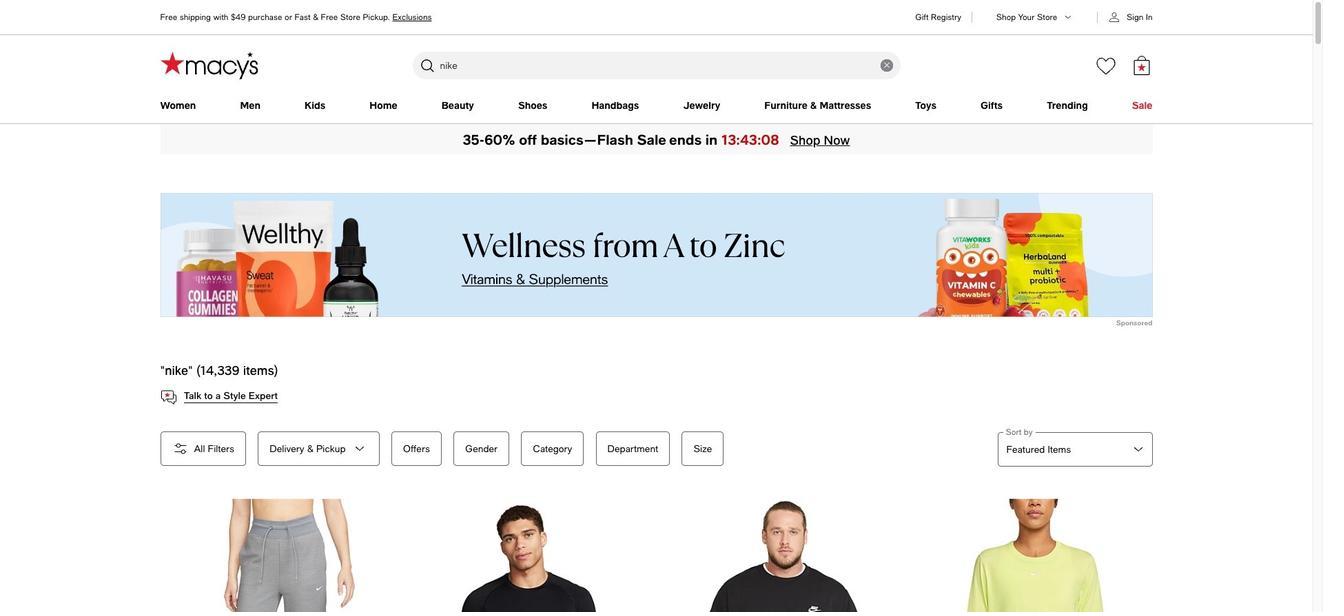 Task type: describe. For each thing, give the bounding box(es) containing it.
advertisement element
[[160, 193, 1153, 317]]

Search text field
[[413, 52, 901, 79]]



Task type: locate. For each thing, give the bounding box(es) containing it.
shopping bag has 0 items image
[[1132, 56, 1152, 75]]

search large image
[[419, 57, 435, 74]]

status
[[160, 363, 278, 378]]

click to clear this textbox image
[[881, 59, 893, 72]]



